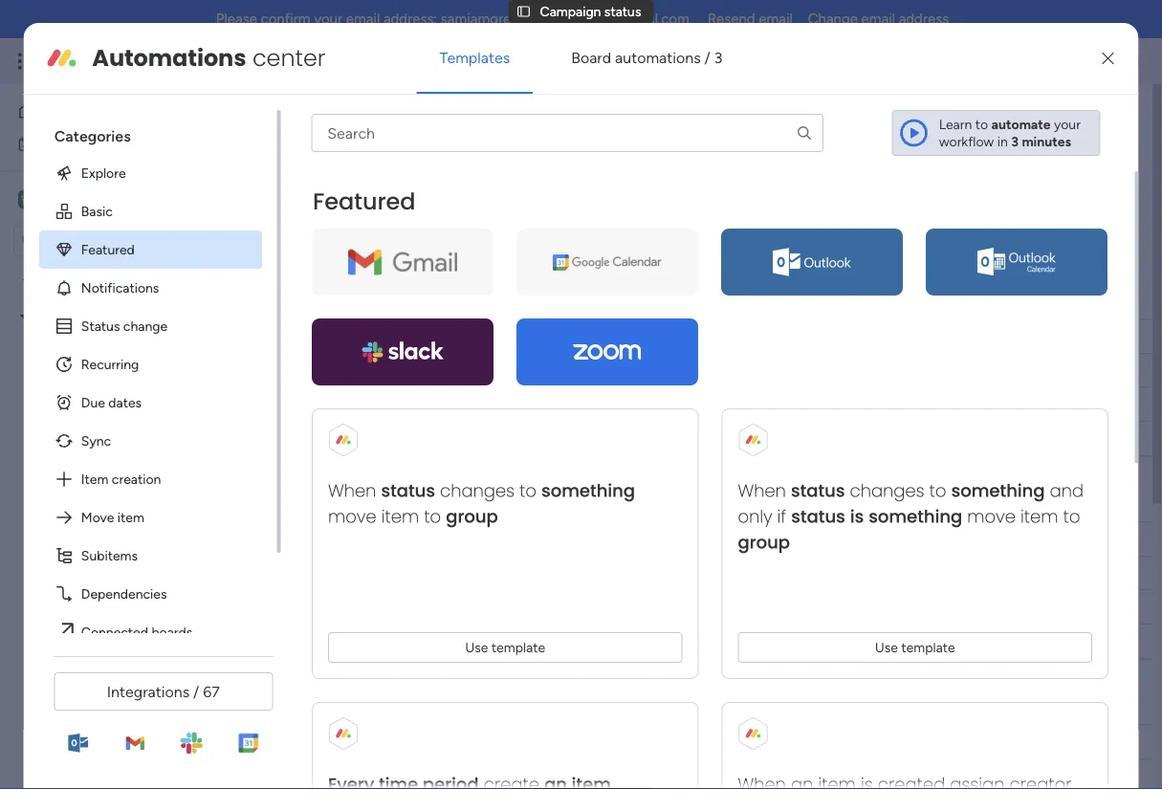 Task type: describe. For each thing, give the bounding box(es) containing it.
few tips to help you make the most of this template :)
[[329, 287, 800, 312]]

featured option
[[39, 230, 262, 269]]

requests
[[191, 374, 242, 390]]

to inside few tips to help you make the most of this template :) field
[[405, 287, 422, 312]]

0 horizontal spatial in
[[839, 141, 849, 157]]

basic option
[[39, 192, 262, 230]]

creating value through the ne
[[1000, 771, 1163, 786]]

board automations / 3
[[572, 48, 723, 66]]

use for status
[[875, 640, 898, 656]]

Search in workspace field
[[40, 230, 160, 252]]

status inside list box
[[130, 341, 167, 358]]

make
[[507, 287, 557, 312]]

/ for invite / 1
[[1064, 111, 1069, 127]]

change
[[123, 318, 167, 334]]

audience
[[897, 531, 954, 548]]

value
[[1051, 771, 1081, 786]]

owner for sent
[[663, 734, 701, 750]]

and inside the and only if
[[1050, 479, 1084, 503]]

you for and
[[410, 141, 432, 157]]

more
[[899, 140, 930, 156]]

status change
[[81, 318, 167, 334]]

few
[[329, 287, 363, 312]]

center
[[253, 42, 326, 74]]

hide button
[[755, 219, 826, 250]]

track
[[608, 141, 638, 157]]

yay bicycles
[[760, 770, 822, 784]]

templates button
[[417, 34, 533, 80]]

my
[[42, 136, 61, 152]]

👋
[[417, 363, 431, 379]]

sort
[[712, 226, 738, 243]]

in inside your workflow in
[[998, 133, 1009, 150]]

email for resend email
[[759, 11, 793, 28]]

something inside status is something move item to group
[[869, 505, 962, 529]]

item inside option
[[117, 509, 144, 526]]

move item option
[[39, 498, 262, 537]]

3 minutes
[[1012, 133, 1072, 150]]

67
[[203, 683, 220, 701]]

1 email from the left
[[346, 11, 380, 28]]

item inside option
[[81, 471, 108, 487]]

resend email link
[[708, 11, 793, 28]]

main
[[320, 176, 348, 192]]

board automations / 3 button
[[549, 34, 746, 80]]

workspace
[[89, 190, 167, 209]]

tips
[[368, 287, 400, 312]]

changes for when status changes   to something
[[850, 479, 925, 503]]

Audience field
[[892, 529, 958, 550]]

your workflow in
[[940, 116, 1082, 150]]

integrations / 67 button
[[54, 673, 273, 711]]

move inside status is something move item to group
[[967, 505, 1016, 529]]

this
[[293, 141, 317, 157]]

status is something move item to group
[[738, 505, 1080, 555]]

new
[[298, 226, 326, 243]]

learn to automate
[[940, 116, 1052, 132]]

monday
[[85, 50, 151, 72]]

only
[[738, 505, 772, 529]]

workspace image
[[18, 189, 37, 210]]

green eggs and ham
[[45, 276, 172, 292]]

the inside field
[[562, 287, 590, 312]]

recurring
[[81, 356, 139, 373]]

when status changes   to something
[[738, 479, 1045, 503]]

workload
[[447, 176, 502, 192]]

team
[[412, 176, 444, 192]]

due
[[81, 395, 105, 411]]

featured inside option
[[81, 241, 134, 258]]

template inside field
[[702, 287, 783, 312]]

see plans image
[[317, 50, 335, 73]]

search image
[[796, 124, 814, 141]]

ne
[[1153, 771, 1163, 786]]

status change option
[[39, 307, 262, 345]]

marketing
[[70, 309, 130, 325]]

item inside status is something move item to group
[[1021, 505, 1058, 529]]

please confirm your email address: samiamgreeneggsnham27@gmail.com
[[216, 11, 690, 28]]

status inside when status changes   to something move item to group
[[381, 479, 435, 503]]

hide
[[786, 226, 814, 243]]

5
[[362, 769, 370, 785]]

/ inside button
[[705, 48, 711, 66]]

v2 search image
[[415, 224, 429, 245]]

something for when status changes   to something
[[951, 479, 1045, 503]]

arrow down image
[[653, 223, 676, 246]]

upcoming
[[329, 490, 420, 514]]

how
[[545, 363, 571, 379]]

team
[[491, 141, 522, 157]]

person button
[[497, 219, 580, 250]]

template for group
[[491, 640, 545, 656]]

most
[[595, 287, 640, 312]]

account for first account field from the top of the page
[[765, 531, 817, 548]]

workflow inside your workflow in
[[940, 133, 995, 150]]

plan,
[[525, 141, 553, 157]]

1 horizontal spatial 3
[[1012, 133, 1019, 150]]

item creation option
[[39, 460, 262, 498]]

campaigns
[[425, 490, 526, 514]]

help for to
[[427, 287, 465, 312]]

automate
[[992, 116, 1052, 132]]

see more link
[[871, 139, 932, 158]]

cycling
[[403, 769, 445, 785]]

use for group
[[465, 640, 488, 656]]

item creation
[[81, 471, 161, 487]]

email marketing
[[34, 309, 130, 325]]

filter button
[[586, 219, 676, 250]]

1 vertical spatial the
[[1131, 771, 1149, 786]]

dependencies
[[81, 586, 166, 602]]

yay
[[760, 770, 778, 784]]

boards
[[151, 624, 192, 641]]

campaign owner field for upcoming campaigns
[[594, 529, 706, 550]]

minutes
[[1023, 133, 1072, 150]]

caret down image
[[20, 310, 28, 324]]

to inside status is something move item to group
[[1063, 505, 1080, 529]]

subitems option
[[39, 537, 262, 575]]

basic
[[81, 203, 112, 219]]

my work
[[42, 136, 93, 152]]

trails
[[449, 769, 477, 785]]

explore option
[[39, 154, 262, 192]]

1 account field from the top
[[761, 529, 822, 550]]

ham
[[144, 276, 172, 292]]

1 campaign owner field from the top
[[594, 326, 706, 347]]

there!
[[378, 363, 414, 379]]

table
[[352, 176, 383, 192]]

work for my
[[64, 136, 93, 152]]

resend
[[708, 11, 756, 28]]

automations  center image
[[46, 43, 77, 73]]

automations center
[[92, 42, 326, 74]]

one
[[853, 141, 875, 157]]

campaign owner for sent
[[599, 734, 701, 750]]

integrations
[[107, 683, 190, 701]]

management
[[193, 50, 297, 72]]

invite
[[1027, 111, 1060, 127]]



Task type: locate. For each thing, give the bounding box(es) containing it.
2 move from the left
[[967, 505, 1016, 529]]

you left make
[[470, 287, 502, 312]]

work for monday
[[155, 50, 189, 72]]

sent
[[329, 693, 368, 717]]

this
[[666, 287, 697, 312]]

public board image for campaign ideas and requests
[[41, 373, 59, 391]]

Search for a column type search field
[[311, 114, 824, 152]]

3 email from the left
[[862, 11, 896, 28]]

0 vertical spatial account
[[765, 531, 817, 548]]

owner
[[663, 328, 701, 345], [663, 531, 701, 548], [663, 734, 701, 750]]

1
[[1072, 111, 1078, 127]]

board
[[320, 141, 355, 157]]

0 horizontal spatial email
[[346, 11, 380, 28]]

subitems
[[81, 548, 137, 564]]

your left team
[[461, 141, 488, 157]]

1 horizontal spatial the
[[1131, 771, 1149, 786]]

campaign status down status change at the top left of the page
[[66, 341, 167, 358]]

item
[[381, 505, 419, 529], [1021, 505, 1058, 529], [117, 509, 144, 526]]

0 vertical spatial work
[[155, 50, 189, 72]]

1 horizontal spatial item
[[381, 505, 419, 529]]

automations
[[92, 42, 246, 74]]

1 use from the left
[[465, 640, 488, 656]]

campaign ideas and requests
[[66, 374, 242, 390]]

campaign owner for upcoming campaigns
[[599, 531, 701, 548]]

0 horizontal spatial template
[[491, 640, 545, 656]]

sam's workspace button
[[13, 183, 190, 216]]

0 vertical spatial group
[[446, 505, 498, 529]]

0 vertical spatial campaign status
[[540, 3, 642, 20]]

sam's workspace
[[44, 190, 167, 209]]

use template button
[[328, 632, 682, 663], [738, 632, 1092, 663]]

account up yay bicycles
[[765, 734, 817, 750]]

see
[[873, 140, 896, 156]]

workflow down learn
[[940, 133, 995, 150]]

confirm
[[261, 11, 311, 28]]

1 vertical spatial /
[[1064, 111, 1069, 127]]

2 changes from the left
[[850, 479, 925, 503]]

of
[[644, 287, 661, 312]]

Search field
[[429, 221, 486, 248]]

0 vertical spatial campaign owner field
[[594, 326, 706, 347]]

featured up angle down image on the left of page
[[312, 185, 415, 218]]

status inside status is something move item to group
[[791, 505, 845, 529]]

public board image for campaign status
[[41, 340, 59, 358]]

1 vertical spatial work
[[64, 136, 93, 152]]

filter
[[616, 226, 646, 243]]

1 horizontal spatial /
[[705, 48, 711, 66]]

1 horizontal spatial move
[[967, 505, 1016, 529]]

move
[[328, 505, 376, 529], [967, 505, 1016, 529]]

account
[[765, 531, 817, 548], [765, 734, 817, 750]]

0 vertical spatial featured
[[312, 185, 415, 218]]

2 horizontal spatial /
[[1064, 111, 1069, 127]]

status
[[81, 318, 120, 334]]

1 vertical spatial you
[[470, 287, 502, 312]]

2 vertical spatial campaign owner field
[[594, 732, 706, 753]]

you up team
[[410, 141, 432, 157]]

1 horizontal spatial use template
[[875, 640, 955, 656]]

explore
[[81, 165, 125, 181]]

the left ne
[[1131, 771, 1149, 786]]

connected
[[81, 624, 148, 641]]

templates
[[440, 48, 510, 66]]

item right new
[[329, 226, 356, 243]]

creating
[[1000, 771, 1048, 786]]

0 horizontal spatial group
[[446, 505, 498, 529]]

sam's
[[44, 190, 85, 209]]

3 inside button
[[715, 48, 723, 66]]

use template for group
[[465, 640, 545, 656]]

1 horizontal spatial featured
[[312, 185, 415, 218]]

hi
[[362, 363, 375, 379]]

featured up green eggs and ham
[[81, 241, 134, 258]]

3 owner from the top
[[663, 734, 701, 750]]

item up click on the left top of page
[[439, 328, 466, 344]]

2 vertical spatial campaign owner
[[599, 734, 701, 750]]

2 vertical spatial owner
[[663, 734, 701, 750]]

campaign's
[[709, 141, 777, 157]]

notifications option
[[39, 269, 262, 307]]

Few tips to help you make the most of this template :) field
[[324, 287, 805, 312]]

0 vertical spatial owner
[[663, 328, 701, 345]]

1 horizontal spatial work
[[155, 50, 189, 72]]

item down sync on the bottom of page
[[81, 471, 108, 487]]

item down campaigns
[[439, 531, 466, 547]]

email
[[34, 309, 67, 325]]

/ for integrations / 67
[[193, 683, 199, 701]]

in
[[998, 133, 1009, 150], [839, 141, 849, 157]]

1 when from the left
[[328, 479, 376, 503]]

angle down image
[[373, 227, 383, 242]]

email right change
[[862, 11, 896, 28]]

learn
[[513, 363, 542, 379]]

1 changes from the left
[[440, 479, 514, 503]]

0 horizontal spatial changes
[[440, 479, 514, 503]]

1 horizontal spatial email
[[759, 11, 793, 28]]

when for when status changes   to something move item to group
[[328, 479, 376, 503]]

your up minutes
[[1055, 116, 1082, 132]]

0 horizontal spatial /
[[193, 683, 199, 701]]

when for when status changes   to something
[[738, 479, 786, 503]]

will
[[359, 141, 378, 157]]

0 horizontal spatial work
[[64, 136, 93, 152]]

upcoming campaigns
[[329, 490, 526, 514]]

workflow left "one"
[[780, 141, 836, 157]]

select product image
[[17, 52, 36, 71]]

0 horizontal spatial help
[[381, 141, 407, 157]]

move inside when status changes   to something move item to group
[[328, 505, 376, 529]]

sync option
[[39, 422, 262, 460]]

entire
[[671, 141, 706, 157]]

help for will
[[381, 141, 407, 157]]

3 campaign owner from the top
[[599, 734, 701, 750]]

2 public board image from the top
[[41, 373, 59, 391]]

1 horizontal spatial when
[[738, 479, 786, 503]]

template
[[702, 287, 783, 312], [491, 640, 545, 656], [901, 640, 955, 656]]

1 vertical spatial 3
[[1012, 133, 1019, 150]]

due dates
[[81, 395, 141, 411]]

see more
[[873, 140, 930, 156]]

Sent field
[[324, 693, 373, 718]]

campaign status up board
[[540, 3, 642, 20]]

move item
[[81, 509, 144, 526]]

something
[[541, 479, 635, 503], [951, 479, 1045, 503], [869, 505, 962, 529]]

2 owner from the top
[[663, 531, 701, 548]]

work right the my
[[64, 136, 93, 152]]

and only if
[[738, 479, 1084, 529]]

use template
[[465, 640, 545, 656], [875, 640, 955, 656]]

in down learn to automate
[[998, 133, 1009, 150]]

1 horizontal spatial changes
[[850, 479, 925, 503]]

/ left 1
[[1064, 111, 1069, 127]]

public board image
[[41, 340, 59, 358], [41, 373, 59, 391]]

use template button for group
[[328, 632, 682, 663]]

person
[[527, 226, 568, 243]]

featured
[[312, 185, 415, 218], [81, 241, 134, 258]]

changes inside when status changes   to something move item to group
[[440, 479, 514, 503]]

workspace selection element
[[18, 188, 168, 211]]

campaign status inside list box
[[66, 341, 167, 358]]

/ down resend
[[705, 48, 711, 66]]

creation
[[111, 471, 161, 487]]

1 owner from the top
[[663, 328, 701, 345]]

0 horizontal spatial move
[[328, 505, 376, 529]]

0 vertical spatial help
[[381, 141, 407, 157]]

1 vertical spatial owner
[[663, 531, 701, 548]]

account field left is
[[761, 529, 822, 550]]

owner for upcoming campaigns
[[663, 531, 701, 548]]

1 account from the top
[[765, 531, 817, 548]]

None field
[[1072, 529, 1109, 550], [1072, 732, 1109, 753], [1072, 529, 1109, 550], [1072, 732, 1109, 753]]

0 vertical spatial public board image
[[41, 340, 59, 358]]

2 horizontal spatial campaign status
[[540, 3, 642, 20]]

monday work management
[[85, 50, 297, 72]]

0 vertical spatial you
[[410, 141, 432, 157]]

1 vertical spatial featured
[[81, 241, 134, 258]]

automations
[[616, 48, 701, 66]]

3 down "automate"
[[1012, 133, 1019, 150]]

0 horizontal spatial 3
[[715, 48, 723, 66]]

something for when status changes   to something move item to group
[[541, 479, 635, 503]]

address
[[899, 11, 950, 28]]

1 vertical spatial account
[[765, 734, 817, 750]]

when inside when status changes   to something move item to group
[[328, 479, 376, 503]]

due dates option
[[39, 384, 262, 422]]

1 horizontal spatial in
[[998, 133, 1009, 150]]

1 horizontal spatial template
[[702, 287, 783, 312]]

1 vertical spatial public board image
[[41, 373, 59, 391]]

:)
[[787, 287, 800, 312]]

bicycles
[[781, 770, 822, 784]]

/ left the 67 in the left bottom of the page
[[193, 683, 199, 701]]

newsletter
[[892, 769, 958, 785]]

3 down resend
[[715, 48, 723, 66]]

invite / 1
[[1027, 111, 1078, 127]]

account field up yay bicycles
[[761, 732, 822, 753]]

this board will help you and your team plan, run, and track your entire campaign's workflow in one workspace.
[[293, 141, 946, 157]]

3 campaign owner field from the top
[[594, 732, 706, 753]]

notifications
[[81, 280, 159, 296]]

green
[[45, 276, 82, 292]]

2 use from the left
[[875, 640, 898, 656]]

group inside status is something move item to group
[[738, 531, 790, 555]]

Campaign status field
[[286, 102, 497, 134]]

use template for status
[[875, 640, 955, 656]]

email right resend
[[759, 11, 793, 28]]

/ inside button
[[193, 683, 199, 701]]

changes
[[440, 479, 514, 503], [850, 479, 925, 503]]

help right the tips on the top left of page
[[427, 287, 465, 312]]

2 use template button from the left
[[738, 632, 1092, 663]]

work right the monday
[[155, 50, 189, 72]]

change email address
[[809, 11, 950, 28]]

1 public board image from the top
[[41, 340, 59, 358]]

use template button for status
[[738, 632, 1092, 663]]

template for status
[[901, 640, 955, 656]]

something inside when status changes   to something move item to group
[[541, 479, 635, 503]]

account down if
[[765, 531, 817, 548]]

hi there! 👋  click here to learn how to start ➡️
[[362, 363, 635, 379]]

None search field
[[311, 114, 824, 152]]

work inside button
[[64, 136, 93, 152]]

1 vertical spatial account field
[[761, 732, 822, 753]]

your up the see plans icon
[[314, 11, 343, 28]]

1 horizontal spatial help
[[427, 287, 465, 312]]

0 horizontal spatial you
[[410, 141, 432, 157]]

the left most
[[562, 287, 590, 312]]

changes for when status changes   to something move item to group
[[440, 479, 514, 503]]

1 vertical spatial campaign owner
[[599, 531, 701, 548]]

5 best cycling trails
[[362, 769, 477, 785]]

0 horizontal spatial use template
[[465, 640, 545, 656]]

workspace.
[[879, 141, 946, 157]]

categories list box
[[39, 110, 281, 652]]

help inside field
[[427, 287, 465, 312]]

1 horizontal spatial group
[[738, 531, 790, 555]]

1 vertical spatial group
[[738, 531, 790, 555]]

0 horizontal spatial when
[[328, 479, 376, 503]]

item inside when status changes   to something move item to group
[[381, 505, 419, 529]]

here
[[467, 363, 493, 379]]

2 when from the left
[[738, 479, 786, 503]]

best
[[373, 769, 399, 785]]

1 horizontal spatial use
[[875, 640, 898, 656]]

through
[[1084, 771, 1128, 786]]

1 horizontal spatial you
[[470, 287, 502, 312]]

you for make
[[470, 287, 502, 312]]

0 vertical spatial 3
[[715, 48, 723, 66]]

2 horizontal spatial template
[[901, 640, 955, 656]]

categories
[[54, 127, 130, 145]]

0 horizontal spatial use template button
[[328, 632, 682, 663]]

show board description image
[[506, 109, 529, 128]]

2 horizontal spatial item
[[1021, 505, 1058, 529]]

in left "one"
[[839, 141, 849, 157]]

you inside field
[[470, 287, 502, 312]]

1 horizontal spatial campaign status
[[291, 102, 493, 134]]

home image
[[17, 101, 36, 121]]

Campaign owner field
[[594, 326, 706, 347], [594, 529, 706, 550], [594, 732, 706, 753]]

invite / 1 button
[[992, 103, 1086, 134]]

2 vertical spatial /
[[193, 683, 199, 701]]

1 vertical spatial help
[[427, 287, 465, 312]]

add to favorites image
[[538, 109, 558, 128]]

2 account from the top
[[765, 734, 817, 750]]

1 vertical spatial campaign owner field
[[594, 529, 706, 550]]

Account field
[[761, 529, 822, 550], [761, 732, 822, 753]]

1 use template button from the left
[[328, 632, 682, 663]]

activity button
[[893, 103, 984, 134]]

0 horizontal spatial campaign status
[[66, 341, 167, 358]]

1 horizontal spatial use template button
[[738, 632, 1092, 663]]

board
[[572, 48, 612, 66]]

recurring option
[[39, 345, 262, 384]]

your right track
[[641, 141, 668, 157]]

workspace image
[[21, 189, 34, 210]]

activity
[[901, 111, 948, 127]]

group inside when status changes   to something move item to group
[[446, 505, 498, 529]]

item inside button
[[329, 226, 356, 243]]

0 horizontal spatial item
[[117, 509, 144, 526]]

list box
[[0, 264, 244, 657]]

2 email from the left
[[759, 11, 793, 28]]

sort button
[[682, 219, 750, 250]]

0 horizontal spatial workflow
[[780, 141, 836, 157]]

use
[[465, 640, 488, 656], [875, 640, 898, 656]]

Upcoming campaigns field
[[324, 490, 530, 515]]

2 use template from the left
[[875, 640, 955, 656]]

categories heading
[[39, 110, 262, 154]]

your inside your workflow in
[[1055, 116, 1082, 132]]

option
[[0, 267, 244, 271]]

help right will in the left of the page
[[381, 141, 407, 157]]

/ inside button
[[1064, 111, 1069, 127]]

2 campaign owner field from the top
[[594, 529, 706, 550]]

2 account field from the top
[[761, 732, 822, 753]]

0 horizontal spatial use
[[465, 640, 488, 656]]

samiamgreeneggsnham27@gmail.com
[[441, 11, 690, 28]]

account for first account field from the bottom
[[765, 734, 817, 750]]

campaign status up will in the left of the page
[[291, 102, 493, 134]]

campaign owner field for sent
[[594, 732, 706, 753]]

email left address:
[[346, 11, 380, 28]]

email for change email address
[[862, 11, 896, 28]]

1 move from the left
[[328, 505, 376, 529]]

0 vertical spatial account field
[[761, 529, 822, 550]]

0 vertical spatial campaign owner
[[599, 328, 701, 345]]

➡️
[[621, 363, 635, 379]]

1 horizontal spatial workflow
[[940, 133, 995, 150]]

0 horizontal spatial featured
[[81, 241, 134, 258]]

new item
[[298, 226, 356, 243]]

0 horizontal spatial the
[[562, 287, 590, 312]]

0 vertical spatial /
[[705, 48, 711, 66]]

list box containing green eggs and ham
[[0, 264, 244, 657]]

resend email
[[708, 11, 793, 28]]

1 vertical spatial campaign status
[[291, 102, 493, 134]]

sam green image
[[1109, 46, 1140, 77]]

move
[[81, 509, 114, 526]]

learn
[[940, 116, 973, 132]]

2 vertical spatial campaign status
[[66, 341, 167, 358]]

dependencies option
[[39, 575, 262, 613]]

integrations / 67
[[107, 683, 220, 701]]

3
[[715, 48, 723, 66], [1012, 133, 1019, 150]]

1 campaign owner from the top
[[599, 328, 701, 345]]

connected boards option
[[39, 613, 262, 652]]

campaign status
[[540, 3, 642, 20], [291, 102, 493, 134], [66, 341, 167, 358]]

0 vertical spatial the
[[562, 287, 590, 312]]

2 horizontal spatial email
[[862, 11, 896, 28]]

2 campaign owner from the top
[[599, 531, 701, 548]]

1 use template from the left
[[465, 640, 545, 656]]

campaign owner
[[599, 328, 701, 345], [599, 531, 701, 548], [599, 734, 701, 750]]



Task type: vqa. For each thing, say whether or not it's contained in the screenshot.
with to the right
no



